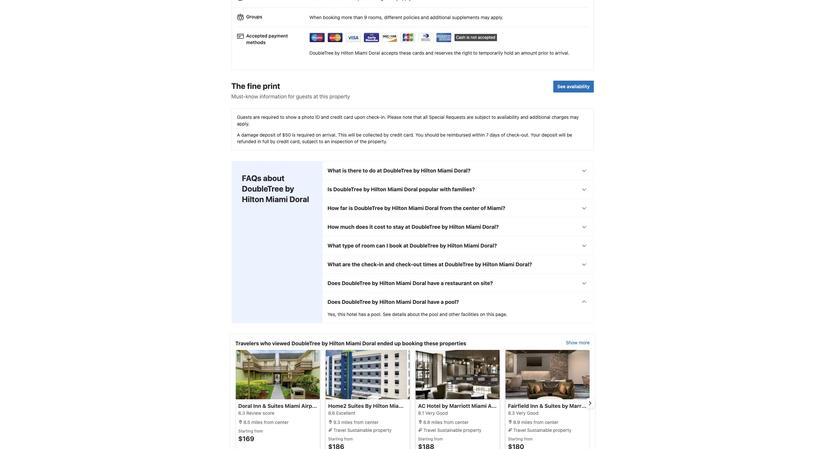 Task type: locate. For each thing, give the bounding box(es) containing it.
supplements
[[452, 14, 480, 20]]

3 sustainable from the left
[[527, 428, 552, 433]]

property up card
[[330, 94, 350, 100]]

2 vertical spatial what
[[328, 262, 341, 267]]

what
[[328, 168, 341, 174], [328, 243, 341, 249], [328, 262, 341, 267]]

can
[[376, 243, 385, 249]]

1 vertical spatial apply.
[[237, 121, 250, 127]]

miami inside dropdown button
[[396, 299, 411, 305]]

& inside doral inn & suites miami airport west 6.3 review score
[[262, 403, 266, 409]]

0 vertical spatial in
[[258, 139, 261, 144]]

the down collected
[[360, 139, 367, 144]]

is left there
[[342, 168, 347, 174]]

0 horizontal spatial airport
[[301, 403, 320, 409]]

apply. inside guests are required to show a photo id and credit card upon check-in. please note that all special requests are subject to availability and additional charges may apply.
[[237, 121, 250, 127]]

1 horizontal spatial booking
[[402, 341, 423, 347]]

1 vertical spatial arrival.
[[322, 132, 337, 138]]

1 west from the left
[[321, 403, 334, 409]]

a inside guests are required to show a photo id and credit card upon check-in. please note that all special requests are subject to availability and additional charges may apply.
[[298, 114, 300, 120]]

1 horizontal spatial additional
[[530, 114, 551, 120]]

1 west/doral from the left
[[507, 403, 536, 409]]

2 suites from the left
[[348, 403, 364, 409]]

1 horizontal spatial availability
[[567, 84, 590, 89]]

1 horizontal spatial west/doral
[[628, 403, 656, 409]]

required inside guests are required to show a photo id and credit card upon check-in. please note that all special requests are subject to availability and additional charges may apply.
[[261, 114, 279, 120]]

are right guests
[[253, 114, 260, 120]]

on right facilities
[[480, 312, 485, 317]]

site?
[[481, 280, 493, 286]]

1 horizontal spatial on
[[473, 280, 479, 286]]

suites for doral
[[267, 403, 284, 409]]

starting from
[[328, 437, 353, 442], [418, 437, 443, 442], [508, 437, 533, 442]]

0 horizontal spatial on
[[316, 132, 321, 138]]

1 horizontal spatial about
[[407, 312, 420, 317]]

1 vertical spatial about
[[407, 312, 420, 317]]

see inside accordion control element
[[383, 312, 391, 317]]

miami inside the home2 suites by hilton miami doral west airport, fl 8.6 excellent
[[390, 403, 405, 409]]

is doubletree by hilton miami doral popular with families? button
[[322, 180, 593, 199]]

2 west/doral from the left
[[628, 403, 656, 409]]

doubletree
[[309, 50, 333, 56], [383, 168, 412, 174], [242, 184, 283, 193], [333, 186, 362, 192], [354, 205, 383, 211], [412, 224, 440, 230], [410, 243, 439, 249], [445, 262, 474, 267], [342, 280, 371, 286], [342, 299, 371, 305], [292, 341, 320, 347]]

this right guests
[[319, 94, 328, 100]]

0 horizontal spatial more
[[341, 14, 352, 20]]

inn inside doral inn & suites miami airport west 6.3 review score
[[253, 403, 261, 409]]

airport inside ac hotel by marriott miami airport west/doral 8.1 very good
[[488, 403, 506, 409]]

0 vertical spatial what
[[328, 168, 341, 174]]

property down ac hotel by marriott miami airport west/doral 8.1 very good
[[463, 428, 482, 433]]

on left site?
[[473, 280, 479, 286]]

may right supplements
[[481, 14, 490, 20]]

west/doral inside ac hotel by marriott miami airport west/doral 8.1 very good
[[507, 403, 536, 409]]

at right do
[[377, 168, 382, 174]]

policies
[[403, 14, 420, 20]]

more right show
[[579, 340, 590, 346]]

to left do
[[363, 168, 368, 174]]

center down families?
[[463, 205, 480, 211]]

2 deposit from the left
[[542, 132, 558, 138]]

0 horizontal spatial availability
[[497, 114, 519, 120]]

sustainable down 8.8 miles from center
[[437, 428, 462, 433]]

1 horizontal spatial credit
[[330, 114, 343, 120]]

1 marriott from the left
[[449, 403, 470, 409]]

from down airport, on the bottom right of the page
[[444, 420, 454, 425]]

deposit up the full
[[260, 132, 276, 138]]

please
[[387, 114, 401, 120]]

in left the full
[[258, 139, 261, 144]]

west/doral
[[507, 403, 536, 409], [628, 403, 656, 409]]

what inside "dropdown button"
[[328, 262, 341, 267]]

about right details
[[407, 312, 420, 317]]

have up pool
[[427, 299, 440, 305]]

0 horizontal spatial will
[[348, 132, 355, 138]]

west inside the home2 suites by hilton miami doral west airport, fl 8.6 excellent
[[421, 403, 434, 409]]

travel down 8.8
[[423, 428, 436, 433]]

& inside fairfield inn & suites by marriott miami airport west/doral 8.3 very good
[[540, 403, 543, 409]]

center down doral inn & suites miami airport west 6.3 review score
[[275, 420, 289, 425]]

0 horizontal spatial required
[[261, 114, 279, 120]]

this inside the fine print must-know information for guests at this property
[[319, 94, 328, 100]]

accepted payment methods and conditions element
[[237, 30, 588, 45]]

0 horizontal spatial are
[[253, 114, 260, 120]]

west for doral
[[421, 403, 434, 409]]

sustainable
[[347, 428, 372, 433], [437, 428, 462, 433], [527, 428, 552, 433]]

jcb image
[[400, 33, 415, 42]]

see up charges at the right of the page
[[557, 84, 566, 89]]

2 inn from the left
[[530, 403, 538, 409]]

pool
[[429, 312, 438, 317]]

miles for home2
[[341, 420, 353, 425]]

to right prior
[[550, 50, 554, 56]]

travel sustainable property down "8.9 miles from center"
[[512, 428, 571, 433]]

airport,
[[435, 403, 455, 409]]

starting up $169
[[238, 429, 253, 434]]

3 starting from from the left
[[508, 437, 533, 442]]

yes,
[[328, 312, 336, 317]]

is up "card," in the left of the page
[[292, 132, 296, 138]]

of left miami?
[[481, 205, 486, 211]]

0 horizontal spatial arrival.
[[322, 132, 337, 138]]

these left the properties
[[424, 341, 438, 347]]

inn up 6.3 review
[[253, 403, 261, 409]]

1 vertical spatial see
[[383, 312, 391, 317]]

1 horizontal spatial inn
[[530, 403, 538, 409]]

have inside the does doubletree by hilton miami doral have a restaurant on site? dropdown button
[[427, 280, 440, 286]]

0 horizontal spatial travel sustainable property
[[332, 428, 392, 433]]

0 vertical spatial additional
[[430, 14, 451, 20]]

charges
[[552, 114, 569, 120]]

you
[[416, 132, 423, 138]]

subject up within
[[475, 114, 490, 120]]

3 miles from the left
[[431, 420, 443, 425]]

by
[[365, 403, 372, 409]]

this left page.
[[487, 312, 494, 317]]

starting inside starting from $169
[[238, 429, 253, 434]]

2 marriott from the left
[[569, 403, 590, 409]]

are inside "dropdown button"
[[342, 262, 351, 267]]

does inside dropdown button
[[328, 299, 341, 305]]

2 horizontal spatial starting from
[[508, 437, 533, 442]]

in inside what are the check-in and check-out times at doubletree by hilton miami doral? "dropdown button"
[[379, 262, 384, 267]]

2 travel from the left
[[423, 428, 436, 433]]

2 & from the left
[[540, 403, 543, 409]]

doral
[[369, 50, 380, 56], [404, 186, 418, 192], [290, 195, 309, 204], [425, 205, 439, 211], [413, 280, 426, 286], [413, 299, 426, 305], [362, 341, 376, 347], [238, 403, 252, 409], [406, 403, 420, 409]]

starting for ac hotel by marriott miami airport west/doral
[[418, 437, 433, 442]]

to left show
[[280, 114, 284, 120]]

suites up score
[[267, 403, 284, 409]]

0 horizontal spatial an
[[325, 139, 330, 144]]

0 horizontal spatial suites
[[267, 403, 284, 409]]

have for restaurant
[[427, 280, 440, 286]]

ac hotel by marriott miami airport west/doral 8.1 very good
[[418, 403, 536, 416]]

a inside dropdown button
[[441, 299, 444, 305]]

2 horizontal spatial be
[[567, 132, 572, 138]]

much
[[340, 224, 355, 230]]

suites left by
[[348, 403, 364, 409]]

miles right 9.3
[[341, 420, 353, 425]]

1 horizontal spatial may
[[570, 114, 579, 120]]

room
[[362, 243, 375, 249]]

1 vertical spatial an
[[325, 139, 330, 144]]

1 horizontal spatial be
[[440, 132, 446, 138]]

to
[[473, 50, 478, 56], [550, 50, 554, 56], [280, 114, 284, 120], [492, 114, 496, 120], [319, 139, 323, 144], [363, 168, 368, 174], [387, 224, 392, 230]]

airport for west
[[301, 403, 320, 409]]

1 deposit from the left
[[260, 132, 276, 138]]

0 horizontal spatial booking
[[323, 14, 340, 20]]

0 horizontal spatial travel
[[333, 428, 346, 433]]

hilton down visa image
[[341, 50, 354, 56]]

1 horizontal spatial travel sustainable property
[[422, 428, 482, 433]]

0 horizontal spatial deposit
[[260, 132, 276, 138]]

0 horizontal spatial may
[[481, 14, 490, 20]]

0 horizontal spatial west
[[321, 403, 334, 409]]

1 be from the left
[[356, 132, 362, 138]]

0 horizontal spatial this
[[319, 94, 328, 100]]

1 vertical spatial additional
[[530, 114, 551, 120]]

to up 'days'
[[492, 114, 496, 120]]

1 travel from the left
[[333, 428, 346, 433]]

1 vertical spatial on
[[473, 280, 479, 286]]

0 horizontal spatial west/doral
[[507, 403, 536, 409]]

doral inside dropdown button
[[404, 186, 418, 192]]

cards
[[412, 50, 424, 56]]

4 miles from the left
[[521, 420, 532, 425]]

of right "type"
[[355, 243, 360, 249]]

to inside the a damage deposit of $50 is required on arrival. this will be collected by credit card. you should be reimbursed within 7 days of check-out. your deposit will be refunded in full by credit card, subject to an inspection of the property.
[[319, 139, 323, 144]]

0 horizontal spatial in
[[258, 139, 261, 144]]

0 vertical spatial availability
[[567, 84, 590, 89]]

more
[[341, 14, 352, 20], [579, 340, 590, 346]]

1 horizontal spatial in
[[379, 262, 384, 267]]

1 good from the left
[[436, 410, 448, 416]]

miami inside dropdown button
[[388, 186, 403, 192]]

2 starting from from the left
[[418, 437, 443, 442]]

west up 8.6 excellent
[[321, 403, 334, 409]]

0 horizontal spatial sustainable
[[347, 428, 372, 433]]

travel sustainable property
[[332, 428, 392, 433], [422, 428, 482, 433], [512, 428, 571, 433]]

sustainable down '9.3 miles from center' at the bottom
[[347, 428, 372, 433]]

print
[[263, 81, 280, 91]]

in down 'can'
[[379, 262, 384, 267]]

0 vertical spatial booking
[[323, 14, 340, 20]]

&
[[262, 403, 266, 409], [540, 403, 543, 409]]

good up "8.9 miles from center"
[[527, 410, 538, 416]]

1 vertical spatial subject
[[302, 139, 318, 144]]

apply. down guests
[[237, 121, 250, 127]]

what type of room can i book at doubletree by hilton miami doral?
[[328, 243, 497, 249]]

airport inside fairfield inn & suites by marriott miami airport west/doral 8.3 very good
[[608, 403, 626, 409]]

in
[[258, 139, 261, 144], [379, 262, 384, 267]]

the down "type"
[[352, 262, 360, 267]]

starting from down 8.9
[[508, 437, 533, 442]]

1 horizontal spatial west
[[421, 403, 434, 409]]

required inside the a damage deposit of $50 is required on arrival. this will be collected by credit card. you should be reimbursed within 7 days of check-out. your deposit will be refunded in full by credit card, subject to an inspection of the property.
[[297, 132, 315, 138]]

airport
[[301, 403, 320, 409], [488, 403, 506, 409], [608, 403, 626, 409]]

0 horizontal spatial marriott
[[449, 403, 470, 409]]

does for does doubletree by hilton miami doral have a pool?
[[328, 299, 341, 305]]

2 horizontal spatial travel
[[513, 428, 526, 433]]

miles right 8.9
[[521, 420, 532, 425]]

1 what from the top
[[328, 168, 341, 174]]

miami inside ac hotel by marriott miami airport west/doral 8.1 very good
[[471, 403, 487, 409]]

starting for home2 suites by hilton miami doral west airport, fl
[[328, 437, 343, 442]]

1 miles from the left
[[251, 420, 263, 425]]

starting from $169
[[238, 429, 263, 443]]

1 starting from from the left
[[328, 437, 353, 442]]

miami
[[355, 50, 367, 56], [438, 168, 453, 174], [388, 186, 403, 192], [266, 195, 288, 204], [408, 205, 424, 211], [466, 224, 481, 230], [464, 243, 479, 249], [499, 262, 514, 267], [396, 280, 411, 286], [396, 299, 411, 305], [346, 341, 361, 347], [285, 403, 300, 409], [390, 403, 405, 409], [471, 403, 487, 409], [592, 403, 607, 409]]

are for guests are required to show a photo id and credit card upon check-in. please note that all special requests are subject to availability and additional charges may apply.
[[253, 114, 260, 120]]

starting from for ac
[[418, 437, 443, 442]]

2 does from the top
[[328, 299, 341, 305]]

0 horizontal spatial apply.
[[237, 121, 250, 127]]

doral inside faqs about doubletree by hilton miami doral
[[290, 195, 309, 204]]

2 miles from the left
[[341, 420, 353, 425]]

hilton up site?
[[483, 262, 498, 267]]

guests
[[237, 114, 252, 120]]

3 airport from the left
[[608, 403, 626, 409]]

a right "has"
[[367, 312, 370, 317]]

deposit right your
[[542, 132, 558, 138]]

hilton inside faqs about doubletree by hilton miami doral
[[242, 195, 264, 204]]

3 what from the top
[[328, 262, 341, 267]]

1 horizontal spatial required
[[297, 132, 315, 138]]

1 horizontal spatial will
[[559, 132, 566, 138]]

see right pool.
[[383, 312, 391, 317]]

0 vertical spatial subject
[[475, 114, 490, 120]]

2 travel sustainable property from the left
[[422, 428, 482, 433]]

0 horizontal spatial these
[[399, 50, 411, 56]]

an right hold
[[515, 50, 520, 56]]

2 horizontal spatial credit
[[390, 132, 402, 138]]

marriott inside ac hotel by marriott miami airport west/doral 8.1 very good
[[449, 403, 470, 409]]

1 horizontal spatial apply.
[[491, 14, 503, 20]]

arrival.
[[555, 50, 569, 56], [322, 132, 337, 138]]

how left far
[[328, 205, 339, 211]]

have down times
[[427, 280, 440, 286]]

1 horizontal spatial an
[[515, 50, 520, 56]]

be right should
[[440, 132, 446, 138]]

doubletree inside dropdown button
[[342, 299, 371, 305]]

hilton up pool.
[[379, 299, 395, 305]]

2 be from the left
[[440, 132, 446, 138]]

are down "type"
[[342, 262, 351, 267]]

be down charges at the right of the page
[[567, 132, 572, 138]]

1 vertical spatial have
[[427, 299, 440, 305]]

a left pool?
[[441, 299, 444, 305]]

does for does doubletree by hilton miami doral have a restaurant on site?
[[328, 280, 341, 286]]

about right faqs at the top left of the page
[[263, 174, 285, 183]]

2 what from the top
[[328, 243, 341, 249]]

booking
[[323, 14, 340, 20], [402, 341, 423, 347]]

1 airport from the left
[[301, 403, 320, 409]]

west inside doral inn & suites miami airport west 6.3 review score
[[321, 403, 334, 409]]

2 west from the left
[[421, 403, 434, 409]]

information
[[260, 94, 287, 100]]

3 travel from the left
[[513, 428, 526, 433]]

1 horizontal spatial travel
[[423, 428, 436, 433]]

from down 8.5 miles from center
[[254, 429, 263, 434]]

may
[[481, 14, 490, 20], [570, 114, 579, 120]]

1 travel sustainable property from the left
[[332, 428, 392, 433]]

1 how from the top
[[328, 205, 339, 211]]

details
[[392, 312, 406, 317]]

what for what are the check-in and check-out times at doubletree by hilton miami doral?
[[328, 262, 341, 267]]

inn right fairfield at the right of page
[[530, 403, 538, 409]]

from down score
[[264, 420, 274, 425]]

check- right 'days'
[[507, 132, 521, 138]]

apply. up accepted
[[491, 14, 503, 20]]

0 horizontal spatial about
[[263, 174, 285, 183]]

fairfield inn & suites by marriott miami airport west/doral 8.3 very good
[[508, 403, 656, 416]]

hilton up what are the check-in and check-out times at doubletree by hilton miami doral? "dropdown button"
[[447, 243, 463, 249]]

2 horizontal spatial suites
[[545, 403, 561, 409]]

1 suites from the left
[[267, 403, 284, 409]]

1 & from the left
[[262, 403, 266, 409]]

miles
[[251, 420, 263, 425], [341, 420, 353, 425], [431, 420, 443, 425], [521, 420, 532, 425]]

inn inside fairfield inn & suites by marriott miami airport west/doral 8.3 very good
[[530, 403, 538, 409]]

additional inside guests are required to show a photo id and credit card upon check-in. please note that all special requests are subject to availability and additional charges may apply.
[[530, 114, 551, 120]]

$169 region
[[230, 350, 656, 449]]

1 vertical spatial booking
[[402, 341, 423, 347]]

miami?
[[487, 205, 505, 211]]

6.3 review
[[238, 410, 261, 416]]

starting down 9.3
[[328, 437, 343, 442]]

3 travel sustainable property from the left
[[512, 428, 571, 433]]

stay
[[393, 224, 404, 230]]

required up "card," in the left of the page
[[297, 132, 315, 138]]

1 sustainable from the left
[[347, 428, 372, 433]]

from
[[440, 205, 452, 211], [264, 420, 274, 425], [354, 420, 364, 425], [444, 420, 454, 425], [534, 420, 544, 425], [254, 429, 263, 434], [344, 437, 353, 442], [434, 437, 443, 442], [524, 437, 533, 442]]

2 horizontal spatial travel sustainable property
[[512, 428, 571, 433]]

doubletree by hilton miami doral accepts these cards and reserves the right to temporarily hold an amount prior to arrival.
[[309, 50, 569, 56]]

have inside does doubletree by hilton miami doral have a pool? dropdown button
[[427, 299, 440, 305]]

be left collected
[[356, 132, 362, 138]]

all
[[423, 114, 428, 120]]

on down 'id'
[[316, 132, 321, 138]]

an inside the a damage deposit of $50 is required on arrival. this will be collected by credit card. you should be reimbursed within 7 days of check-out. your deposit will be refunded in full by credit card, subject to an inspection of the property.
[[325, 139, 330, 144]]

center down the fl
[[455, 420, 469, 425]]

the inside how far is doubletree by hilton miami doral from the center of miami? dropdown button
[[453, 205, 462, 211]]

hilton right by
[[373, 403, 388, 409]]

2 will from the left
[[559, 132, 566, 138]]

availability inside button
[[567, 84, 590, 89]]

see availability
[[557, 84, 590, 89]]

travel for home2
[[333, 428, 346, 433]]

should
[[425, 132, 439, 138]]

1 horizontal spatial more
[[579, 340, 590, 346]]

the fine print must-know information for guests at this property
[[231, 81, 350, 100]]

on inside dropdown button
[[473, 280, 479, 286]]

by inside fairfield inn & suites by marriott miami airport west/doral 8.3 very good
[[562, 403, 568, 409]]

2 sustainable from the left
[[437, 428, 462, 433]]

1 vertical spatial availability
[[497, 114, 519, 120]]

what are the check-in and check-out times at doubletree by hilton miami doral? button
[[322, 255, 593, 274]]

west for airport
[[321, 403, 334, 409]]

sustainable for &
[[527, 428, 552, 433]]

show
[[286, 114, 297, 120]]

amount
[[521, 50, 537, 56]]

1 vertical spatial credit
[[390, 132, 402, 138]]

that
[[413, 114, 422, 120]]

by inside ac hotel by marriott miami airport west/doral 8.1 very good
[[442, 403, 448, 409]]

suites inside doral inn & suites miami airport west 6.3 review score
[[267, 403, 284, 409]]

starting from down 8.8
[[418, 437, 443, 442]]

1 vertical spatial in
[[379, 262, 384, 267]]

1 will from the left
[[348, 132, 355, 138]]

8.6 excellent
[[328, 410, 355, 416]]

apply.
[[491, 14, 503, 20], [237, 121, 250, 127]]

west up "8.1 very"
[[421, 403, 434, 409]]

availability
[[567, 84, 590, 89], [497, 114, 519, 120]]

0 horizontal spatial see
[[383, 312, 391, 317]]

is left not
[[467, 35, 470, 40]]

2 vertical spatial credit
[[277, 139, 289, 144]]

0 vertical spatial does
[[328, 280, 341, 286]]

what type of room can i book at doubletree by hilton miami doral? button
[[322, 237, 593, 255]]

how
[[328, 205, 339, 211], [328, 224, 339, 230]]

and right 'id'
[[321, 114, 329, 120]]

hilton up stay
[[392, 205, 407, 211]]

how inside "dropdown button"
[[328, 224, 339, 230]]

1 horizontal spatial good
[[527, 410, 538, 416]]

the inside the a damage deposit of $50 is required on arrival. this will be collected by credit card. you should be reimbursed within 7 days of check-out. your deposit will be refunded in full by credit card, subject to an inspection of the property.
[[360, 139, 367, 144]]

an left inspection
[[325, 139, 330, 144]]

card.
[[404, 132, 414, 138]]

at right times
[[439, 262, 444, 267]]

hilton inside dropdown button
[[379, 299, 395, 305]]

3 suites from the left
[[545, 403, 561, 409]]

temporarily
[[479, 50, 503, 56]]

center for fairfield inn & suites by marriott miami airport west/doral
[[545, 420, 558, 425]]

has
[[359, 312, 366, 317]]

inn
[[253, 403, 261, 409], [530, 403, 538, 409]]

sustainable for by
[[347, 428, 372, 433]]

0 horizontal spatial &
[[262, 403, 266, 409]]

property down "8.9 miles from center"
[[553, 428, 571, 433]]

is inside accepted payment methods and conditions element
[[467, 35, 470, 40]]

hilton
[[341, 50, 354, 56], [421, 168, 436, 174], [371, 186, 386, 192], [242, 195, 264, 204], [392, 205, 407, 211], [449, 224, 465, 230], [447, 243, 463, 249], [483, 262, 498, 267], [379, 280, 395, 286], [379, 299, 395, 305], [329, 341, 345, 347], [373, 403, 388, 409]]

1 horizontal spatial deposit
[[542, 132, 558, 138]]

1 vertical spatial how
[[328, 224, 339, 230]]

how for how much does it cost to stay at doubletree by hilton miami doral?
[[328, 224, 339, 230]]

1 horizontal spatial sustainable
[[437, 428, 462, 433]]

0 vertical spatial see
[[557, 84, 566, 89]]

0 horizontal spatial subject
[[302, 139, 318, 144]]

these left cards
[[399, 50, 411, 56]]

1 vertical spatial more
[[579, 340, 590, 346]]

from right 8.9
[[534, 420, 544, 425]]

does inside dropdown button
[[328, 280, 341, 286]]

1 vertical spatial what
[[328, 243, 341, 249]]

subject inside the a damage deposit of $50 is required on arrival. this will be collected by credit card. you should be reimbursed within 7 days of check-out. your deposit will be refunded in full by credit card, subject to an inspection of the property.
[[302, 139, 318, 144]]

from inside dropdown button
[[440, 205, 452, 211]]

1 horizontal spatial see
[[557, 84, 566, 89]]

additional up your
[[530, 114, 551, 120]]

0 vertical spatial on
[[316, 132, 321, 138]]

0 vertical spatial required
[[261, 114, 279, 120]]

1 does from the top
[[328, 280, 341, 286]]

starting down 8.8
[[418, 437, 433, 442]]

2 good from the left
[[527, 410, 538, 416]]

hilton inside dropdown button
[[371, 186, 386, 192]]

airport inside doral inn & suites miami airport west 6.3 review score
[[301, 403, 320, 409]]

travel sustainable property for by
[[422, 428, 482, 433]]

on inside the a damage deposit of $50 is required on arrival. this will be collected by credit card. you should be reimbursed within 7 days of check-out. your deposit will be refunded in full by credit card, subject to an inspection of the property.
[[316, 132, 321, 138]]

1 have from the top
[[427, 280, 440, 286]]

how inside dropdown button
[[328, 205, 339, 211]]

credit inside guests are required to show a photo id and credit card upon check-in. please note that all special requests are subject to availability and additional charges may apply.
[[330, 114, 343, 120]]

travel down 9.3
[[333, 428, 346, 433]]

2 how from the top
[[328, 224, 339, 230]]

2 horizontal spatial on
[[480, 312, 485, 317]]

travel sustainable property for &
[[512, 428, 571, 433]]

the down is doubletree by hilton miami doral popular with families? dropdown button
[[453, 205, 462, 211]]

id
[[315, 114, 320, 120]]

arrival. right prior
[[555, 50, 569, 56]]

2 have from the top
[[427, 299, 440, 305]]

discover image
[[382, 33, 397, 42]]

suites inside the home2 suites by hilton miami doral west airport, fl 8.6 excellent
[[348, 403, 364, 409]]

hotel
[[427, 403, 441, 409]]

credit left 'card.'
[[390, 132, 402, 138]]

1 vertical spatial may
[[570, 114, 579, 120]]

required down information
[[261, 114, 279, 120]]

see inside button
[[557, 84, 566, 89]]

suites inside fairfield inn & suites by marriott miami airport west/doral 8.3 very good
[[545, 403, 561, 409]]

know
[[246, 94, 258, 100]]

miles for ac
[[431, 420, 443, 425]]

1 horizontal spatial arrival.
[[555, 50, 569, 56]]

have for pool?
[[427, 299, 440, 305]]

& up score
[[262, 403, 266, 409]]

1 vertical spatial does
[[328, 299, 341, 305]]

west
[[321, 403, 334, 409], [421, 403, 434, 409]]

2 airport from the left
[[488, 403, 506, 409]]

booking right the up
[[402, 341, 423, 347]]

ended
[[377, 341, 393, 347]]

1 vertical spatial required
[[297, 132, 315, 138]]

groups
[[246, 14, 262, 19]]

to inside dropdown button
[[363, 168, 368, 174]]

1 inn from the left
[[253, 403, 261, 409]]



Task type: describe. For each thing, give the bounding box(es) containing it.
carte blanche image
[[364, 33, 379, 42]]

doubletree inside faqs about doubletree by hilton miami doral
[[242, 184, 283, 193]]

viewed
[[272, 341, 290, 347]]

check- up does doubletree by hilton miami doral have a restaurant on site?
[[396, 262, 413, 267]]

american express image
[[436, 33, 451, 42]]

2 horizontal spatial this
[[487, 312, 494, 317]]

when
[[309, 14, 322, 20]]

home2
[[328, 403, 347, 409]]

& for fairfield
[[540, 403, 543, 409]]

doubletree inside dropdown button
[[333, 186, 362, 192]]

hilton inside the home2 suites by hilton miami doral west airport, fl 8.6 excellent
[[373, 403, 388, 409]]

and right cards
[[425, 50, 433, 56]]

$50
[[282, 132, 291, 138]]

what for what is there to do at doubletree by hilton miami doral?
[[328, 168, 341, 174]]

faqs
[[242, 174, 261, 183]]

with
[[440, 186, 451, 192]]

$169
[[238, 435, 254, 443]]

center for ac hotel by marriott miami airport west/doral
[[455, 420, 469, 425]]

airport for west/doral
[[488, 403, 506, 409]]

how for how far is doubletree by hilton miami doral from the center of miami?
[[328, 205, 339, 211]]

arrival. inside the a damage deposit of $50 is required on arrival. this will be collected by credit card. you should be reimbursed within 7 days of check-out. your deposit will be refunded in full by credit card, subject to an inspection of the property.
[[322, 132, 337, 138]]

restaurant
[[445, 280, 472, 286]]

property for fairfield
[[553, 428, 571, 433]]

note
[[403, 114, 412, 120]]

days
[[490, 132, 500, 138]]

card
[[344, 114, 353, 120]]

damage
[[241, 132, 258, 138]]

0 vertical spatial an
[[515, 50, 520, 56]]

prior
[[538, 50, 548, 56]]

property inside the fine print must-know information for guests at this property
[[330, 94, 350, 100]]

8.8
[[423, 420, 430, 425]]

check- inside the a damage deposit of $50 is required on arrival. this will be collected by credit card. you should be reimbursed within 7 days of check-out. your deposit will be refunded in full by credit card, subject to an inspection of the property.
[[507, 132, 521, 138]]

7
[[486, 132, 489, 138]]

up
[[394, 341, 401, 347]]

photo
[[302, 114, 314, 120]]

starting from for home2
[[328, 437, 353, 442]]

from down 8.8 miles from center
[[434, 437, 443, 442]]

miami inside faqs about doubletree by hilton miami doral
[[266, 195, 288, 204]]

center for doral inn & suites miami airport west
[[275, 420, 289, 425]]

0 vertical spatial may
[[481, 14, 490, 20]]

subject inside guests are required to show a photo id and credit card upon check-in. please note that all special requests are subject to availability and additional charges may apply.
[[475, 114, 490, 120]]

from inside starting from $169
[[254, 429, 263, 434]]

inn for fairfield
[[530, 403, 538, 409]]

check- inside guests are required to show a photo id and credit card upon check-in. please note that all special requests are subject to availability and additional charges may apply.
[[366, 114, 381, 120]]

accepts
[[381, 50, 398, 56]]

and right policies
[[421, 14, 429, 20]]

travelers who viewed doubletree by hilton miami doral ended up booking these properties
[[235, 341, 466, 347]]

it
[[369, 224, 373, 230]]

& for doral
[[262, 403, 266, 409]]

does doubletree by hilton miami doral have a restaurant on site? button
[[322, 274, 593, 293]]

sustainable for by
[[437, 428, 462, 433]]

right
[[462, 50, 472, 56]]

hotel
[[347, 312, 357, 317]]

visa image
[[346, 33, 361, 42]]

out.
[[521, 132, 530, 138]]

inspection
[[331, 139, 353, 144]]

1 horizontal spatial these
[[424, 341, 438, 347]]

doral inside doral inn & suites miami airport west 6.3 review score
[[238, 403, 252, 409]]

hilton up does doubletree by hilton miami doral have a pool?
[[379, 280, 395, 286]]

and up out.
[[521, 114, 528, 120]]

1 horizontal spatial this
[[338, 312, 345, 317]]

collected
[[363, 132, 382, 138]]

travelers
[[235, 341, 259, 347]]

about inside faqs about doubletree by hilton miami doral
[[263, 174, 285, 183]]

good inside ac hotel by marriott miami airport west/doral 8.1 very good
[[436, 410, 448, 416]]

and right pool
[[440, 312, 447, 317]]

card,
[[290, 139, 301, 144]]

guests are required to show a photo id and credit card upon check-in. please note that all special requests are subject to availability and additional charges may apply.
[[237, 114, 579, 127]]

8.5
[[244, 420, 250, 425]]

availability inside guests are required to show a photo id and credit card upon check-in. please note that all special requests are subject to availability and additional charges may apply.
[[497, 114, 519, 120]]

are for what are the check-in and check-out times at doubletree by hilton miami doral?
[[342, 262, 351, 267]]

of left $50
[[277, 132, 281, 138]]

there
[[348, 168, 361, 174]]

show
[[566, 340, 578, 346]]

requests
[[446, 114, 466, 120]]

miami inside fairfield inn & suites by marriott miami airport west/doral 8.3 very good
[[592, 403, 607, 409]]

the left right at the right top of page
[[454, 50, 461, 56]]

a inside dropdown button
[[441, 280, 444, 286]]

doral inn & suites miami airport west 6.3 review score
[[238, 403, 334, 416]]

marriott inside fairfield inn & suites by marriott miami airport west/doral 8.3 very good
[[569, 403, 590, 409]]

0 vertical spatial apply.
[[491, 14, 503, 20]]

to right right at the right top of page
[[473, 50, 478, 56]]

payment
[[269, 33, 288, 38]]

do
[[369, 168, 376, 174]]

suites for fairfield
[[545, 403, 561, 409]]

is right far
[[349, 205, 353, 211]]

at right book
[[403, 243, 408, 249]]

good inside fairfield inn & suites by marriott miami airport west/doral 8.3 very good
[[527, 410, 538, 416]]

facilities
[[461, 312, 479, 317]]

in inside the a damage deposit of $50 is required on arrival. this will be collected by credit card. you should be reimbursed within 7 days of check-out. your deposit will be refunded in full by credit card, subject to an inspection of the property.
[[258, 139, 261, 144]]

2 horizontal spatial are
[[467, 114, 473, 120]]

8.3 very
[[508, 410, 526, 416]]

what for what type of room can i book at doubletree by hilton miami doral?
[[328, 243, 341, 249]]

cost
[[374, 224, 385, 230]]

a damage deposit of $50 is required on arrival. this will be collected by credit card. you should be reimbursed within 7 days of check-out. your deposit will be refunded in full by credit card, subject to an inspection of the property.
[[237, 132, 572, 144]]

of right 'days'
[[501, 132, 505, 138]]

cash is not accepted
[[456, 35, 495, 40]]

9.3
[[333, 420, 340, 425]]

starting from for fairfield
[[508, 437, 533, 442]]

the inside what are the check-in and check-out times at doubletree by hilton miami doral? "dropdown button"
[[352, 262, 360, 267]]

accepted
[[246, 33, 267, 38]]

special
[[429, 114, 445, 120]]

does doubletree by hilton miami doral have a pool? button
[[322, 293, 593, 311]]

the left pool
[[421, 312, 428, 317]]

property for ac
[[463, 428, 482, 433]]

fl
[[456, 403, 461, 409]]

does doubletree by hilton miami doral have a restaurant on site?
[[328, 280, 493, 286]]

full
[[263, 139, 269, 144]]

0 vertical spatial arrival.
[[555, 50, 569, 56]]

miles for doral
[[251, 420, 263, 425]]

refunded
[[237, 139, 256, 144]]

mastercard image
[[328, 33, 343, 42]]

from down "8.9 miles from center"
[[524, 437, 533, 442]]

in.
[[381, 114, 386, 120]]

and inside "dropdown button"
[[385, 262, 394, 267]]

type
[[342, 243, 354, 249]]

book
[[389, 243, 402, 249]]

methods
[[246, 39, 266, 45]]

guests
[[296, 94, 312, 100]]

9.3 miles from center
[[332, 420, 379, 425]]

from down '9.3 miles from center' at the bottom
[[344, 437, 353, 442]]

hilton up what type of room can i book at doubletree by hilton miami doral? dropdown button at bottom
[[449, 224, 465, 230]]

diners club image
[[418, 33, 433, 42]]

0 vertical spatial these
[[399, 50, 411, 56]]

maestro image
[[309, 33, 325, 42]]

fairfield
[[508, 403, 529, 409]]

is doubletree by hilton miami doral popular with families?
[[328, 186, 475, 192]]

miles for fairfield
[[521, 420, 532, 425]]

show more
[[566, 340, 590, 346]]

travel for ac
[[423, 428, 436, 433]]

8.1 very
[[418, 410, 435, 416]]

for
[[288, 94, 295, 100]]

families?
[[452, 186, 475, 192]]

score
[[263, 410, 274, 416]]

8.9
[[513, 420, 520, 425]]

hilton up popular
[[421, 168, 436, 174]]

center inside dropdown button
[[463, 205, 480, 211]]

check- down room at the left
[[361, 262, 379, 267]]

starting for fairfield inn & suites by marriott miami airport west/doral
[[508, 437, 523, 442]]

faqs about doubletree by hilton miami doral
[[242, 174, 309, 204]]

property for home2
[[373, 428, 392, 433]]

ac
[[418, 403, 426, 409]]

to inside "dropdown button"
[[387, 224, 392, 230]]

inn for doral
[[253, 403, 261, 409]]

does doubletree by hilton miami doral have a pool?
[[328, 299, 459, 305]]

does
[[356, 224, 368, 230]]

than
[[353, 14, 363, 20]]

travel sustainable property for by
[[332, 428, 392, 433]]

by inside faqs about doubletree by hilton miami doral
[[285, 184, 294, 193]]

0 horizontal spatial credit
[[277, 139, 289, 144]]

8.5 miles from center
[[242, 420, 289, 425]]

travel for fairfield
[[513, 428, 526, 433]]

hilton down yes,
[[329, 341, 345, 347]]

is inside the a damage deposit of $50 is required on arrival. this will be collected by credit card. you should be reimbursed within 7 days of check-out. your deposit will be refunded in full by credit card, subject to an inspection of the property.
[[292, 132, 296, 138]]

at right stay
[[405, 224, 410, 230]]

may inside guests are required to show a photo id and credit card upon check-in. please note that all special requests are subject to availability and additional charges may apply.
[[570, 114, 579, 120]]

your
[[531, 132, 540, 138]]

by inside dropdown button
[[372, 299, 378, 305]]

when booking more than 9 rooms, different policies and additional supplements may apply.
[[309, 14, 503, 20]]

by inside dropdown button
[[363, 186, 370, 192]]

west/doral inside fairfield inn & suites by marriott miami airport west/doral 8.3 very good
[[628, 403, 656, 409]]

about inside accordion control element
[[407, 312, 420, 317]]

accordion control element
[[322, 161, 594, 323]]

2 vertical spatial on
[[480, 312, 485, 317]]

upon
[[354, 114, 365, 120]]

how far is doubletree by hilton miami doral from the center of miami?
[[328, 205, 505, 211]]

3 be from the left
[[567, 132, 572, 138]]

times
[[423, 262, 437, 267]]

0 horizontal spatial additional
[[430, 14, 451, 20]]

from down 8.6 excellent
[[354, 420, 364, 425]]

cash
[[456, 35, 465, 40]]

miami inside doral inn & suites miami airport west 6.3 review score
[[285, 403, 300, 409]]

doral inside dropdown button
[[413, 299, 426, 305]]

doral inside the home2 suites by hilton miami doral west airport, fl 8.6 excellent
[[406, 403, 420, 409]]

center for home2 suites by hilton miami doral west airport, fl
[[365, 420, 379, 425]]

what is there to do at doubletree by hilton miami doral? button
[[322, 161, 593, 180]]

must-
[[231, 94, 246, 100]]

at inside the fine print must-know information for guests at this property
[[313, 94, 318, 100]]

far
[[340, 205, 347, 211]]

of right inspection
[[354, 139, 359, 144]]

page.
[[496, 312, 508, 317]]



Task type: vqa. For each thing, say whether or not it's contained in the screenshot.
How can I find properties offering rewards? dropdown button
no



